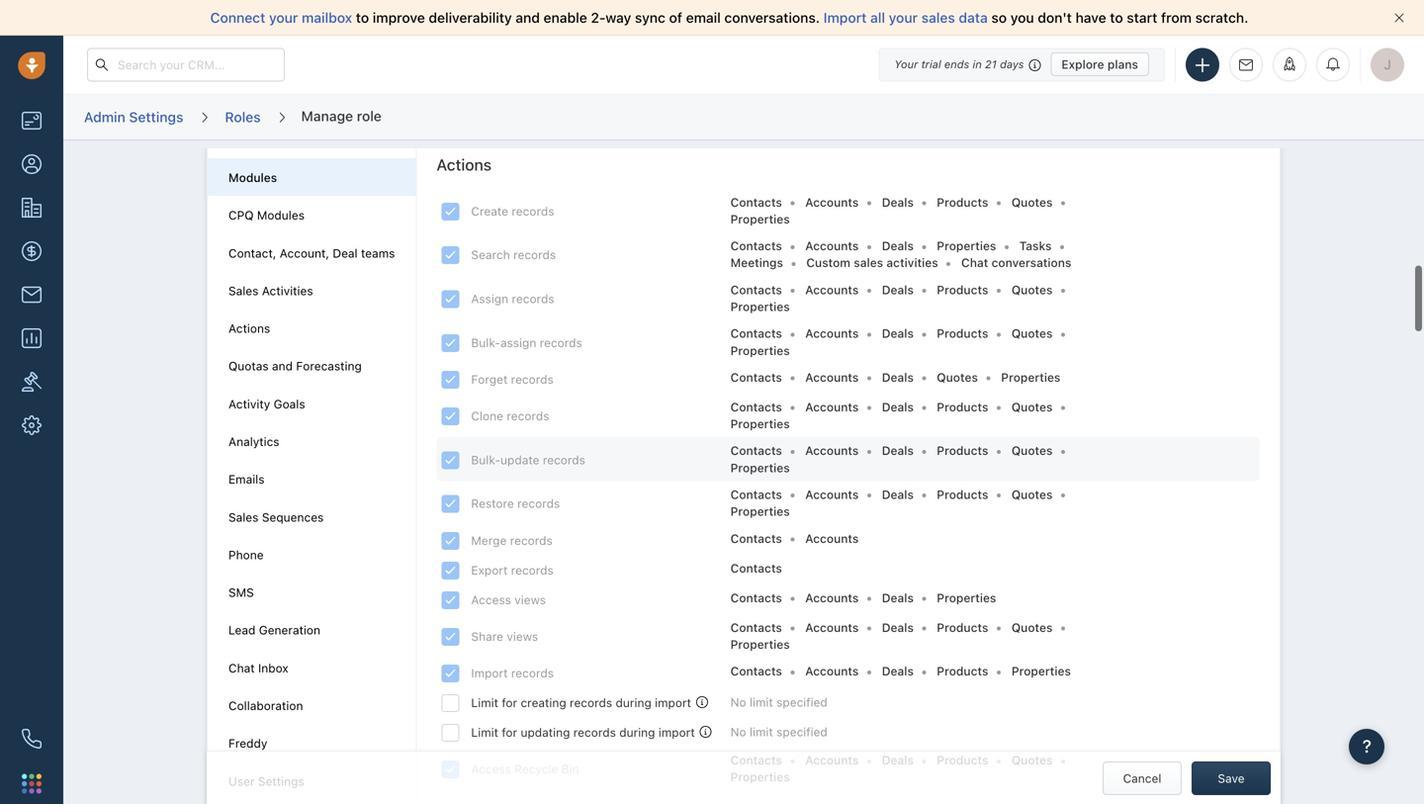 Task type: describe. For each thing, give the bounding box(es) containing it.
manage
[[301, 108, 353, 124]]

clone records
[[471, 409, 549, 423]]

sales sequences link
[[228, 510, 324, 524]]

days
[[1000, 58, 1024, 71]]

bulk-assign records
[[471, 336, 582, 349]]

user settings link
[[228, 774, 304, 788]]

collaboration link
[[228, 699, 303, 713]]

quotes for create records
[[1012, 195, 1053, 209]]

contact, account, deal teams
[[228, 246, 395, 260]]

no for limit for updating records during import
[[731, 725, 746, 739]]

sms
[[228, 586, 254, 599]]

1 horizontal spatial sales
[[922, 9, 955, 26]]

in
[[973, 58, 982, 71]]

sales for sales activities
[[228, 284, 259, 298]]

trial
[[921, 58, 941, 71]]

records for merge records
[[510, 533, 553, 547]]

clone
[[471, 409, 503, 423]]

sms link
[[228, 586, 254, 599]]

quotes for clone records
[[1012, 400, 1053, 414]]

contacts for create records
[[731, 195, 782, 209]]

assign
[[471, 292, 509, 306]]

activity
[[228, 397, 270, 411]]

settings for admin settings
[[129, 109, 183, 125]]

quotes properties for share views
[[731, 620, 1053, 651]]

cpq
[[228, 208, 254, 222]]

updating
[[521, 726, 570, 739]]

this is a daily limit that applies to contacts, accounts, and deals. image for limit for updating records during import
[[700, 726, 712, 738]]

forget records
[[471, 372, 554, 386]]

assign
[[500, 336, 536, 349]]

connect your mailbox link
[[210, 9, 356, 26]]

restore
[[471, 497, 514, 511]]

analytics
[[228, 435, 280, 449]]

records for forget records
[[511, 372, 554, 386]]

have
[[1076, 9, 1107, 26]]

update
[[500, 453, 540, 467]]

for for updating
[[502, 726, 517, 739]]

import all your sales data link
[[824, 9, 992, 26]]

roles
[[225, 109, 261, 125]]

analytics link
[[228, 435, 280, 449]]

tasks meetings
[[731, 239, 1052, 270]]

products for bulk-assign records
[[937, 327, 989, 340]]

accounts for clone records
[[805, 400, 859, 414]]

1 vertical spatial modules
[[257, 208, 305, 222]]

import for limit for updating records during import
[[659, 726, 695, 739]]

records for export records
[[511, 563, 554, 577]]

limit for updating records during import
[[471, 726, 695, 739]]

activity goals link
[[228, 397, 305, 411]]

contacts for import records
[[731, 664, 782, 678]]

1 horizontal spatial and
[[516, 9, 540, 26]]

deals for assign records
[[882, 283, 914, 297]]

specified for limit for updating records during import
[[777, 725, 828, 739]]

import for limit for creating records during import
[[655, 696, 691, 710]]

explore plans
[[1062, 57, 1139, 71]]

records for restore records
[[517, 497, 560, 511]]

inbox
[[258, 661, 289, 675]]

chat for chat inbox
[[228, 661, 255, 675]]

contact,
[[228, 246, 276, 260]]

custom
[[806, 256, 851, 270]]

lead generation
[[228, 623, 321, 637]]

activities
[[887, 256, 938, 270]]

accounts for assign records
[[805, 283, 859, 297]]

actions link
[[228, 322, 270, 335]]

sync
[[635, 9, 666, 26]]

phone element
[[12, 719, 51, 759]]

phone link
[[228, 548, 264, 562]]

quotes properties for bulk-assign records
[[731, 327, 1053, 357]]

of
[[669, 9, 682, 26]]

0 horizontal spatial actions
[[228, 322, 270, 335]]

chat inbox link
[[228, 661, 289, 675]]

way
[[606, 9, 631, 26]]

cpq modules
[[228, 208, 305, 222]]

0 horizontal spatial and
[[272, 359, 293, 373]]

you
[[1011, 9, 1034, 26]]

scratch.
[[1196, 9, 1249, 26]]

from
[[1161, 9, 1192, 26]]

explore plans link
[[1051, 52, 1149, 76]]

search records
[[471, 248, 556, 262]]

recycle
[[515, 762, 558, 776]]

limit for limit for updating records during import
[[471, 726, 498, 739]]

your trial ends in 21 days
[[895, 58, 1024, 71]]

accounts for access views
[[805, 591, 859, 605]]

admin
[[84, 109, 125, 125]]

contacts for bulk-assign records
[[731, 327, 782, 340]]

limit for limit for updating records during import
[[750, 725, 773, 739]]

cpq modules link
[[228, 208, 305, 222]]

quotas
[[228, 359, 269, 373]]

deals for clone records
[[882, 400, 914, 414]]

products for assign records
[[937, 283, 989, 297]]

accounts for forget records
[[805, 370, 859, 384]]

connect your mailbox to improve deliverability and enable 2-way sync of email conversations. import all your sales data so you don't have to start from scratch.
[[210, 9, 1249, 26]]

records for clone records
[[507, 409, 549, 423]]

your
[[895, 58, 918, 71]]

admin settings
[[84, 109, 183, 125]]

products for create records
[[937, 195, 989, 209]]

deals for share views
[[882, 620, 914, 634]]

1 horizontal spatial actions
[[437, 155, 492, 174]]

freddy
[[228, 737, 267, 750]]

save
[[1218, 772, 1245, 785]]

quotas and forecasting link
[[228, 359, 362, 373]]

plans
[[1108, 57, 1139, 71]]

products for share views
[[937, 620, 989, 634]]

freshworks switcher image
[[22, 774, 42, 794]]

accounts for bulk-assign records
[[805, 327, 859, 340]]

contacts for share views
[[731, 620, 782, 634]]

ends
[[945, 58, 970, 71]]

products for clone records
[[937, 400, 989, 414]]

deals for search records
[[882, 239, 914, 253]]

assign records
[[471, 292, 555, 306]]

don't
[[1038, 9, 1072, 26]]

forget
[[471, 372, 508, 386]]

so
[[992, 9, 1007, 26]]

accounts for bulk-update records
[[805, 444, 859, 458]]

records for search records
[[513, 248, 556, 262]]

quotes for bulk-update records
[[1012, 444, 1053, 458]]

manage role
[[301, 108, 382, 124]]

12 deals from the top
[[882, 753, 914, 767]]

quotas and forecasting
[[228, 359, 362, 373]]

merge
[[471, 533, 507, 547]]

connect
[[210, 9, 265, 26]]



Task type: vqa. For each thing, say whether or not it's contained in the screenshot.
the left "ic_arrow_down" 'icon'
no



Task type: locate. For each thing, give the bounding box(es) containing it.
actions up create
[[437, 155, 492, 174]]

for down import records
[[502, 696, 517, 710]]

bulk-
[[471, 336, 501, 349], [471, 453, 501, 467]]

3 accounts from the top
[[805, 283, 859, 297]]

6 products from the top
[[937, 488, 989, 501]]

0 vertical spatial during
[[616, 696, 652, 710]]

actions
[[437, 155, 492, 174], [228, 322, 270, 335]]

7 quotes properties from the top
[[731, 620, 1053, 651]]

1 horizontal spatial to
[[1110, 9, 1123, 26]]

properties image
[[22, 372, 42, 392]]

1 for from the top
[[502, 696, 517, 710]]

1 bulk- from the top
[[471, 336, 501, 349]]

4 contacts from the top
[[731, 327, 782, 340]]

phone image
[[22, 729, 42, 749]]

1 horizontal spatial chat
[[961, 256, 988, 270]]

6 accounts from the top
[[805, 400, 859, 414]]

your
[[269, 9, 298, 26], [889, 9, 918, 26]]

contacts for clone records
[[731, 400, 782, 414]]

2 to from the left
[[1110, 9, 1123, 26]]

accounts for share views
[[805, 620, 859, 634]]

accounts for import records
[[805, 664, 859, 678]]

for
[[502, 696, 517, 710], [502, 726, 517, 739]]

7 accounts from the top
[[805, 444, 859, 458]]

accounts for search records
[[805, 239, 859, 253]]

1 vertical spatial bulk-
[[471, 453, 501, 467]]

to left start
[[1110, 9, 1123, 26]]

1 vertical spatial chat
[[228, 661, 255, 675]]

deal
[[333, 246, 358, 260]]

1 vertical spatial views
[[507, 629, 538, 643]]

chat inbox
[[228, 661, 289, 675]]

1 vertical spatial limit
[[471, 726, 498, 739]]

sales activities link
[[228, 284, 313, 298]]

chat for chat conversations
[[961, 256, 988, 270]]

2-
[[591, 9, 606, 26]]

contacts for bulk-update records
[[731, 444, 782, 458]]

settings for user settings
[[258, 774, 304, 788]]

views for access views
[[515, 593, 546, 607]]

8 contacts from the top
[[731, 488, 782, 501]]

your left mailbox
[[269, 9, 298, 26]]

12 contacts from the top
[[731, 620, 782, 634]]

14 contacts from the top
[[731, 753, 782, 767]]

products
[[937, 195, 989, 209], [937, 283, 989, 297], [937, 327, 989, 340], [937, 400, 989, 414], [937, 444, 989, 458], [937, 488, 989, 501], [937, 620, 989, 634], [937, 664, 989, 678], [937, 753, 989, 767]]

activities
[[262, 284, 313, 298]]

3 quotes properties from the top
[[731, 327, 1053, 357]]

user settings
[[228, 774, 304, 788]]

custom sales activities
[[806, 256, 938, 270]]

contacts for assign records
[[731, 283, 782, 297]]

chat conversations
[[961, 256, 1072, 270]]

0 horizontal spatial sales
[[854, 256, 883, 270]]

1 vertical spatial and
[[272, 359, 293, 373]]

1 vertical spatial access
[[471, 762, 511, 776]]

2 sales from the top
[[228, 510, 259, 524]]

settings
[[129, 109, 183, 125], [258, 774, 304, 788]]

7 contacts from the top
[[731, 444, 782, 458]]

0 vertical spatial specified
[[777, 695, 828, 709]]

emails link
[[228, 472, 265, 486]]

12 accounts from the top
[[805, 664, 859, 678]]

sales right custom
[[854, 256, 883, 270]]

account,
[[280, 246, 329, 260]]

1 vertical spatial import
[[471, 666, 508, 680]]

0 horizontal spatial chat
[[228, 661, 255, 675]]

phone
[[228, 548, 264, 562]]

1 deals from the top
[[882, 195, 914, 209]]

contacts
[[731, 195, 782, 209], [731, 239, 782, 253], [731, 283, 782, 297], [731, 327, 782, 340], [731, 370, 782, 384], [731, 400, 782, 414], [731, 444, 782, 458], [731, 488, 782, 501], [731, 531, 782, 545], [731, 561, 782, 575], [731, 591, 782, 605], [731, 620, 782, 634], [731, 664, 782, 678], [731, 753, 782, 767]]

sales activities
[[228, 284, 313, 298]]

0 vertical spatial bulk-
[[471, 336, 501, 349]]

0 vertical spatial chat
[[961, 256, 988, 270]]

this is a daily limit that applies to contacts, accounts, and deals. image for limit for creating records during import
[[696, 696, 708, 708]]

accounts
[[805, 195, 859, 209], [805, 239, 859, 253], [805, 283, 859, 297], [805, 327, 859, 340], [805, 370, 859, 384], [805, 400, 859, 414], [805, 444, 859, 458], [805, 488, 859, 501], [805, 531, 859, 545], [805, 591, 859, 605], [805, 620, 859, 634], [805, 664, 859, 678], [805, 753, 859, 767]]

products for restore records
[[937, 488, 989, 501]]

explore
[[1062, 57, 1105, 71]]

all
[[871, 9, 885, 26]]

0 horizontal spatial your
[[269, 9, 298, 26]]

limit
[[750, 695, 773, 709], [750, 725, 773, 739]]

2 accounts from the top
[[805, 239, 859, 253]]

quotes for share views
[[1012, 620, 1053, 634]]

specified for limit for creating records during import
[[777, 695, 828, 709]]

create
[[471, 204, 508, 218]]

access views
[[471, 593, 546, 607]]

for left updating
[[502, 726, 517, 739]]

sales for sales sequences
[[228, 510, 259, 524]]

views right share
[[507, 629, 538, 643]]

7 products from the top
[[937, 620, 989, 634]]

deals for restore records
[[882, 488, 914, 501]]

deals for import records
[[882, 664, 914, 678]]

start
[[1127, 9, 1158, 26]]

0 horizontal spatial settings
[[129, 109, 183, 125]]

views
[[515, 593, 546, 607], [507, 629, 538, 643]]

modules up cpq
[[228, 171, 277, 184]]

0 vertical spatial modules
[[228, 171, 277, 184]]

your right all on the right of the page
[[889, 9, 918, 26]]

cancel button
[[1103, 762, 1182, 795]]

chat left 'conversations'
[[961, 256, 988, 270]]

4 quotes properties from the top
[[731, 400, 1053, 431]]

5 contacts from the top
[[731, 370, 782, 384]]

quotes properties for bulk-update records
[[731, 444, 1053, 475]]

chat left inbox
[[228, 661, 255, 675]]

0 vertical spatial actions
[[437, 155, 492, 174]]

search
[[471, 248, 510, 262]]

5 products from the top
[[937, 444, 989, 458]]

8 quotes properties from the top
[[731, 753, 1053, 784]]

and
[[516, 9, 540, 26], [272, 359, 293, 373]]

deals for forget records
[[882, 370, 914, 384]]

1 vertical spatial sales
[[228, 510, 259, 524]]

share views
[[471, 629, 538, 643]]

2 bulk- from the top
[[471, 453, 501, 467]]

2 contacts from the top
[[731, 239, 782, 253]]

quotes for assign records
[[1012, 283, 1053, 297]]

0 vertical spatial no
[[731, 695, 746, 709]]

sales
[[228, 284, 259, 298], [228, 510, 259, 524]]

bulk- up the forget
[[471, 336, 501, 349]]

2 your from the left
[[889, 9, 918, 26]]

import left all on the right of the page
[[824, 9, 867, 26]]

2 no limit specified from the top
[[731, 725, 828, 739]]

6 contacts from the top
[[731, 400, 782, 414]]

2 limit from the top
[[750, 725, 773, 739]]

6 quotes properties from the top
[[731, 488, 1053, 518]]

contacts for merge records
[[731, 531, 782, 545]]

1 quotes properties from the top
[[731, 195, 1053, 226]]

1 vertical spatial import
[[659, 726, 695, 739]]

0 vertical spatial import
[[824, 9, 867, 26]]

modules right cpq
[[257, 208, 305, 222]]

admin settings link
[[83, 102, 184, 133]]

11 contacts from the top
[[731, 591, 782, 605]]

no for limit for creating records during import
[[731, 695, 746, 709]]

8 accounts from the top
[[805, 488, 859, 501]]

during for limit for updating records during import
[[619, 726, 655, 739]]

0 vertical spatial sales
[[922, 9, 955, 26]]

4 deals from the top
[[882, 327, 914, 340]]

9 products from the top
[[937, 753, 989, 767]]

2 for from the top
[[502, 726, 517, 739]]

3 deals from the top
[[882, 283, 914, 297]]

import
[[824, 9, 867, 26], [471, 666, 508, 680]]

0 vertical spatial settings
[[129, 109, 183, 125]]

role
[[357, 108, 382, 124]]

5 accounts from the top
[[805, 370, 859, 384]]

limit for limit for creating records during import
[[471, 696, 498, 710]]

cancel
[[1123, 772, 1162, 785]]

products for bulk-update records
[[937, 444, 989, 458]]

during for limit for creating records during import
[[616, 696, 652, 710]]

share
[[471, 629, 503, 643]]

during down limit for creating records during import
[[619, 726, 655, 739]]

to right mailbox
[[356, 9, 369, 26]]

sales up actions link
[[228, 284, 259, 298]]

1 vertical spatial for
[[502, 726, 517, 739]]

and left enable
[[516, 9, 540, 26]]

sales up phone
[[228, 510, 259, 524]]

5 quotes properties from the top
[[731, 444, 1053, 475]]

create records
[[471, 204, 554, 218]]

13 contacts from the top
[[731, 664, 782, 678]]

1 horizontal spatial settings
[[258, 774, 304, 788]]

products for import records
[[937, 664, 989, 678]]

quotes for restore records
[[1012, 488, 1053, 501]]

sales left data
[[922, 9, 955, 26]]

contacts for search records
[[731, 239, 782, 253]]

improve
[[373, 9, 425, 26]]

1 to from the left
[[356, 9, 369, 26]]

9 accounts from the top
[[805, 531, 859, 545]]

limit down import records
[[471, 696, 498, 710]]

9 deals from the top
[[882, 591, 914, 605]]

bulk- down clone
[[471, 453, 501, 467]]

for for creating
[[502, 696, 517, 710]]

2 access from the top
[[471, 762, 511, 776]]

0 horizontal spatial import
[[471, 666, 508, 680]]

lead generation link
[[228, 623, 321, 637]]

import down share
[[471, 666, 508, 680]]

0 vertical spatial for
[[502, 696, 517, 710]]

this is a daily limit that applies to contacts, accounts, and deals. image
[[696, 696, 708, 708], [700, 726, 712, 738]]

0 vertical spatial views
[[515, 593, 546, 607]]

contact, account, deal teams link
[[228, 246, 395, 260]]

access for access views
[[471, 593, 511, 607]]

teams
[[361, 246, 395, 260]]

views down "export records"
[[515, 593, 546, 607]]

21
[[985, 58, 997, 71]]

0 vertical spatial access
[[471, 593, 511, 607]]

4 accounts from the top
[[805, 327, 859, 340]]

deals for access views
[[882, 591, 914, 605]]

generation
[[259, 623, 321, 637]]

5 deals from the top
[[882, 370, 914, 384]]

13 accounts from the top
[[805, 753, 859, 767]]

0 vertical spatial limit
[[750, 695, 773, 709]]

1 accounts from the top
[[805, 195, 859, 209]]

send email image
[[1239, 59, 1253, 72]]

accounts for create records
[[805, 195, 859, 209]]

Search your CRM... text field
[[87, 48, 285, 82]]

records
[[512, 204, 554, 218], [513, 248, 556, 262], [512, 292, 555, 306], [540, 336, 582, 349], [511, 372, 554, 386], [507, 409, 549, 423], [543, 453, 585, 467], [517, 497, 560, 511], [510, 533, 553, 547], [511, 563, 554, 577], [511, 666, 554, 680], [570, 696, 612, 710], [573, 726, 616, 739]]

collaboration
[[228, 699, 303, 713]]

conversations
[[992, 256, 1072, 270]]

records for import records
[[511, 666, 554, 680]]

0 vertical spatial and
[[516, 9, 540, 26]]

contacts for access views
[[731, 591, 782, 605]]

export records
[[471, 563, 554, 577]]

and right quotas
[[272, 359, 293, 373]]

actions up quotas
[[228, 322, 270, 335]]

no limit specified for limit for creating records during import
[[731, 695, 828, 709]]

1 vertical spatial actions
[[228, 322, 270, 335]]

access recycle bin
[[471, 762, 579, 776]]

deals for bulk-update records
[[882, 444, 914, 458]]

7 deals from the top
[[882, 444, 914, 458]]

sales sequences
[[228, 510, 324, 524]]

4 products from the top
[[937, 400, 989, 414]]

1 your from the left
[[269, 9, 298, 26]]

1 limit from the top
[[471, 696, 498, 710]]

creating
[[521, 696, 566, 710]]

chat
[[961, 256, 988, 270], [228, 661, 255, 675]]

what's new image
[[1283, 57, 1297, 71]]

records for assign records
[[512, 292, 555, 306]]

1 vertical spatial this is a daily limit that applies to contacts, accounts, and deals. image
[[700, 726, 712, 738]]

11 deals from the top
[[882, 664, 914, 678]]

accounts for restore records
[[805, 488, 859, 501]]

meetings
[[731, 256, 783, 270]]

3 contacts from the top
[[731, 283, 782, 297]]

activity goals
[[228, 397, 305, 411]]

forecasting
[[296, 359, 362, 373]]

import
[[655, 696, 691, 710], [659, 726, 695, 739]]

8 products from the top
[[937, 664, 989, 678]]

settings right admin
[[129, 109, 183, 125]]

export
[[471, 563, 508, 577]]

1 vertical spatial no limit specified
[[731, 725, 828, 739]]

1 access from the top
[[471, 593, 511, 607]]

lead
[[228, 623, 256, 637]]

10 contacts from the top
[[731, 561, 782, 575]]

access for access recycle bin
[[471, 762, 511, 776]]

contacts for restore records
[[731, 488, 782, 501]]

deals for create records
[[882, 195, 914, 209]]

0 vertical spatial sales
[[228, 284, 259, 298]]

9 contacts from the top
[[731, 531, 782, 545]]

1 vertical spatial sales
[[854, 256, 883, 270]]

quotes properties for create records
[[731, 195, 1053, 226]]

modules link
[[228, 171, 277, 184]]

0 vertical spatial limit
[[471, 696, 498, 710]]

bulk- for update
[[471, 453, 501, 467]]

limit for creating records during import
[[471, 696, 691, 710]]

2 quotes properties from the top
[[731, 283, 1053, 314]]

close image
[[1395, 13, 1405, 23]]

quotes properties for clone records
[[731, 400, 1053, 431]]

1 vertical spatial specified
[[777, 725, 828, 739]]

limit for limit for creating records during import
[[750, 695, 773, 709]]

1 specified from the top
[[777, 695, 828, 709]]

freddy link
[[228, 737, 267, 750]]

1 vertical spatial no
[[731, 725, 746, 739]]

10 deals from the top
[[882, 620, 914, 634]]

0 horizontal spatial to
[[356, 9, 369, 26]]

1 products from the top
[[937, 195, 989, 209]]

access
[[471, 593, 511, 607], [471, 762, 511, 776]]

deals for bulk-assign records
[[882, 327, 914, 340]]

enable
[[544, 9, 587, 26]]

access down the export
[[471, 593, 511, 607]]

1 vertical spatial limit
[[750, 725, 773, 739]]

bulk- for assign
[[471, 336, 501, 349]]

1 contacts from the top
[[731, 195, 782, 209]]

email
[[686, 9, 721, 26]]

access left recycle
[[471, 762, 511, 776]]

2 no from the top
[[731, 725, 746, 739]]

0 vertical spatial this is a daily limit that applies to contacts, accounts, and deals. image
[[696, 696, 708, 708]]

2 limit from the top
[[471, 726, 498, 739]]

records for create records
[[512, 204, 554, 218]]

2 products from the top
[[937, 283, 989, 297]]

settings right user
[[258, 774, 304, 788]]

1 horizontal spatial import
[[824, 9, 867, 26]]

user
[[228, 774, 255, 788]]

contacts for forget records
[[731, 370, 782, 384]]

limit up the access recycle bin
[[471, 726, 498, 739]]

deliverability
[[429, 9, 512, 26]]

2 specified from the top
[[777, 725, 828, 739]]

1 vertical spatial settings
[[258, 774, 304, 788]]

8 deals from the top
[[882, 488, 914, 501]]

during up "limit for updating records during import"
[[616, 696, 652, 710]]

quotes for bulk-assign records
[[1012, 327, 1053, 340]]

10 accounts from the top
[[805, 591, 859, 605]]

1 vertical spatial during
[[619, 726, 655, 739]]

0 vertical spatial import
[[655, 696, 691, 710]]

1 sales from the top
[[228, 284, 259, 298]]

1 no limit specified from the top
[[731, 695, 828, 709]]

11 accounts from the top
[[805, 620, 859, 634]]

accounts for merge records
[[805, 531, 859, 545]]

0 vertical spatial no limit specified
[[731, 695, 828, 709]]

1 limit from the top
[[750, 695, 773, 709]]

1 no from the top
[[731, 695, 746, 709]]

2 deals from the top
[[882, 239, 914, 253]]

quotes properties for restore records
[[731, 488, 1053, 518]]

1 horizontal spatial your
[[889, 9, 918, 26]]

6 deals from the top
[[882, 400, 914, 414]]

3 products from the top
[[937, 327, 989, 340]]

quotes properties for assign records
[[731, 283, 1053, 314]]

bin
[[562, 762, 579, 776]]

emails
[[228, 472, 265, 486]]

no limit specified for limit for updating records during import
[[731, 725, 828, 739]]

views for share views
[[507, 629, 538, 643]]



